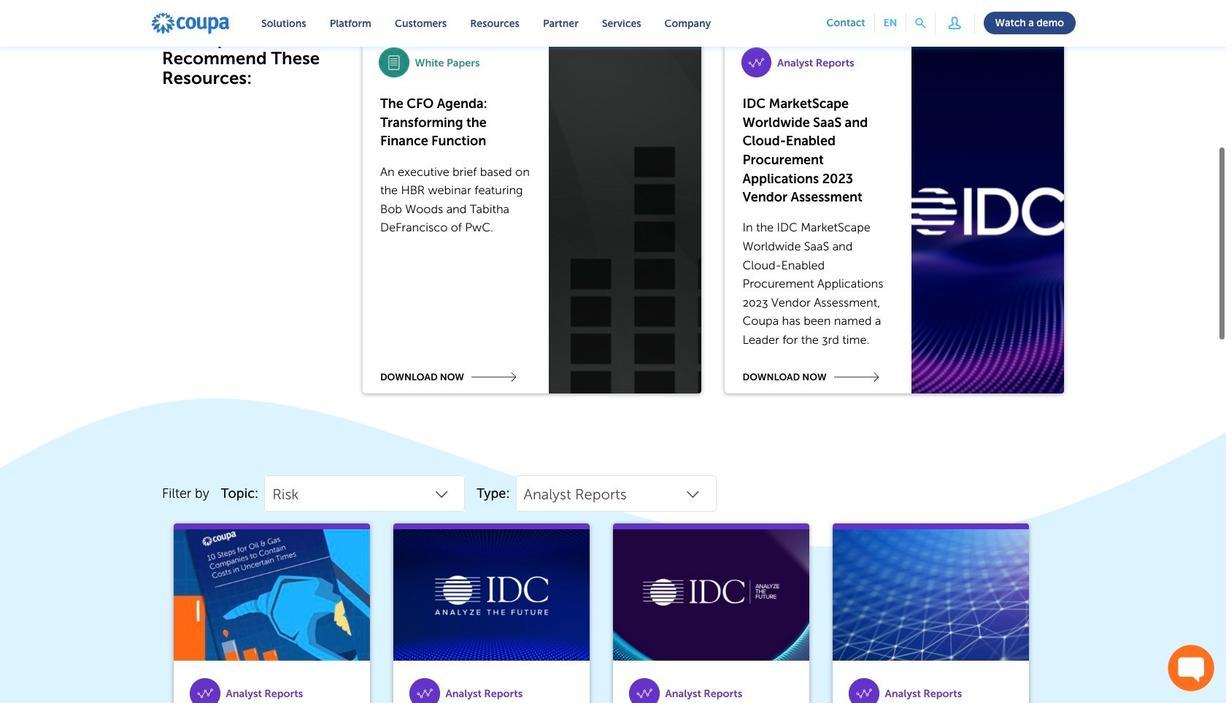 Task type: vqa. For each thing, say whether or not it's contained in the screenshot.
idc image at bottom
yes



Task type: locate. For each thing, give the bounding box(es) containing it.
ardent partners' 2020 vendor management system (vms) technology advisor image
[[833, 530, 1029, 661]]

None text field
[[524, 480, 709, 509]]

10 actionable steps oil & gas companies can take to contain costs image
[[174, 530, 370, 661]]

None text field
[[272, 480, 457, 509]]

mag glass image
[[916, 18, 926, 29]]

None field
[[264, 475, 465, 512], [516, 475, 717, 512], [264, 475, 465, 512], [516, 475, 717, 512]]

2022 idc tprm image
[[393, 530, 590, 661]]



Task type: describe. For each thing, give the bounding box(es) containing it.
idc image
[[613, 530, 810, 661]]

platform_user_centric image
[[944, 12, 965, 33]]

home image
[[150, 12, 231, 35]]



